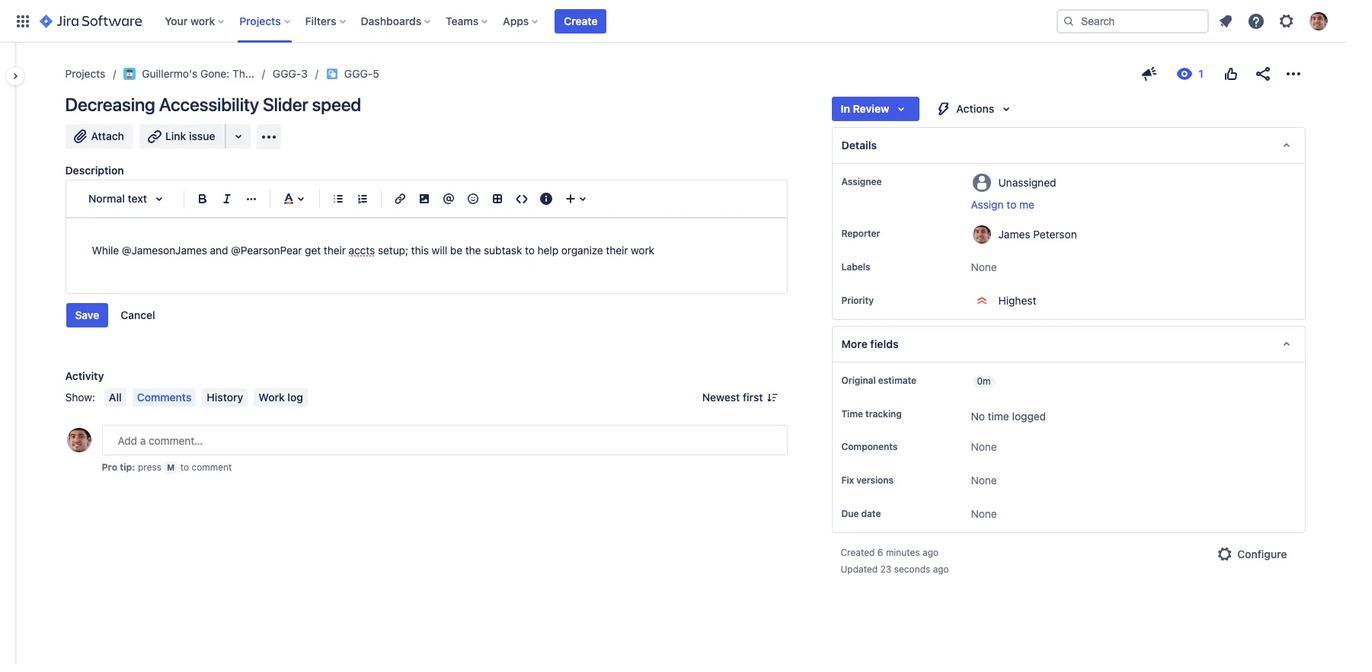 Task type: vqa. For each thing, say whether or not it's contained in the screenshot.
open image to the right
no



Task type: describe. For each thing, give the bounding box(es) containing it.
work
[[259, 391, 285, 404]]

assignee
[[842, 176, 882, 187]]

this
[[411, 244, 429, 257]]

apps button
[[498, 9, 544, 33]]

date
[[861, 508, 881, 520]]

link issue button
[[139, 124, 226, 149]]

settings image
[[1278, 12, 1296, 30]]

history
[[207, 391, 243, 404]]

and
[[210, 244, 228, 257]]

speed
[[312, 94, 361, 115]]

share image
[[1254, 65, 1272, 83]]

components
[[842, 441, 898, 453]]

0m
[[977, 376, 991, 387]]

text
[[128, 192, 147, 205]]

your work
[[165, 14, 215, 27]]

assignee pin to top. only you can see pinned fields. image
[[885, 176, 897, 188]]

ggg- for 3
[[273, 67, 301, 80]]

original estimate
[[842, 375, 917, 386]]

@pearsonpear
[[231, 244, 302, 257]]

dashboards
[[361, 14, 421, 27]]

time tracking
[[842, 408, 902, 420]]

time
[[842, 408, 863, 420]]

cancel button
[[111, 303, 164, 328]]

priority
[[842, 295, 874, 306]]

@jamesonjames
[[122, 244, 207, 257]]

2 their from the left
[[606, 244, 628, 257]]

add app image
[[259, 128, 278, 146]]

while
[[92, 244, 119, 257]]

notifications image
[[1217, 12, 1235, 30]]

details element
[[832, 127, 1305, 164]]

seconds
[[894, 564, 931, 575]]

copy link to issue image
[[376, 67, 388, 79]]

ggg-5
[[344, 67, 379, 80]]

in review button
[[832, 97, 920, 121]]

vote options: no one has voted for this issue yet. image
[[1222, 65, 1240, 83]]

primary element
[[9, 0, 1057, 42]]

bullet list ⌘⇧8 image
[[329, 190, 347, 208]]

your profile and settings image
[[1310, 12, 1328, 30]]

decreasing
[[65, 94, 155, 115]]

work log
[[259, 391, 303, 404]]

apps
[[503, 14, 529, 27]]

while @jamesonjames and @pearsonpear get their accts setup; this will be the subtask to help organize their work
[[92, 244, 654, 257]]

in review
[[841, 102, 889, 115]]

create button
[[555, 9, 607, 33]]

due
[[842, 508, 859, 520]]

estimate
[[878, 375, 917, 386]]

all
[[109, 391, 122, 404]]

create
[[564, 14, 598, 27]]

your work button
[[160, 9, 230, 33]]

emoji image
[[464, 190, 482, 208]]

newest first image
[[766, 392, 778, 404]]

teams
[[446, 14, 479, 27]]

newest first
[[702, 391, 763, 404]]

1 their from the left
[[324, 244, 346, 257]]

projects button
[[235, 9, 296, 33]]

ggg- for 5
[[344, 67, 373, 80]]

save
[[75, 309, 99, 322]]

slider
[[263, 94, 308, 115]]

peterson
[[1033, 227, 1077, 240]]

organize
[[561, 244, 603, 257]]

guillermo's gone: th... link
[[124, 65, 254, 83]]

no
[[971, 410, 985, 423]]

teams button
[[441, 9, 494, 33]]

profile image of james peterson image
[[67, 428, 91, 453]]

table image
[[488, 190, 506, 208]]

setup;
[[378, 244, 408, 257]]

time tracking pin to top. only you can see pinned fields. image
[[905, 408, 917, 421]]

updated
[[841, 564, 878, 575]]

guillermo's gone: the game image
[[124, 68, 136, 80]]

dashboards button
[[356, 9, 437, 33]]

subtask
[[484, 244, 522, 257]]

decreasing accessibility slider speed
[[65, 94, 361, 115]]

labels
[[842, 261, 870, 273]]

1 vertical spatial ago
[[933, 564, 949, 575]]

add image, video, or file image
[[415, 190, 433, 208]]

6
[[878, 547, 883, 559]]

press
[[138, 462, 161, 473]]

priority pin to top. only you can see pinned fields. image
[[877, 295, 889, 307]]

none for components
[[971, 441, 997, 454]]

issue
[[189, 130, 215, 142]]

sidebar navigation image
[[0, 61, 34, 91]]

assign
[[971, 198, 1004, 211]]

activity
[[65, 370, 104, 382]]

ggg-3 link
[[273, 65, 308, 83]]

logged
[[1012, 410, 1046, 423]]

normal text
[[88, 192, 147, 205]]

th...
[[232, 67, 254, 80]]

unassigned
[[998, 176, 1056, 189]]

projects for 'projects' popup button
[[239, 14, 281, 27]]

bold ⌘b image
[[193, 190, 211, 208]]

link image
[[390, 190, 409, 208]]

me
[[1019, 198, 1035, 211]]

original
[[842, 375, 876, 386]]

reporter pin to top. only you can see pinned fields. image
[[883, 228, 895, 240]]

will
[[432, 244, 447, 257]]

more formatting image
[[242, 190, 260, 208]]

filters button
[[301, 9, 352, 33]]

due date
[[842, 508, 881, 520]]

fields
[[870, 338, 899, 350]]

banner containing your work
[[0, 0, 1346, 43]]

ggg-3
[[273, 67, 308, 80]]

minutes
[[886, 547, 920, 559]]



Task type: locate. For each thing, give the bounding box(es) containing it.
get
[[305, 244, 321, 257]]

23
[[880, 564, 892, 575]]

1 vertical spatial projects
[[65, 67, 105, 80]]

1 ggg- from the left
[[273, 67, 301, 80]]

work inside "your work" dropdown button
[[190, 14, 215, 27]]

0 horizontal spatial to
[[180, 462, 189, 473]]

filters
[[305, 14, 336, 27]]

link issue
[[165, 130, 215, 142]]

details
[[842, 139, 877, 152]]

comments
[[137, 391, 192, 404]]

m
[[167, 462, 175, 472]]

none for labels
[[971, 261, 997, 274]]

info panel image
[[537, 190, 555, 208]]

1 horizontal spatial work
[[631, 244, 654, 257]]

ggg-5 link
[[344, 65, 379, 83]]

highest
[[998, 294, 1037, 307]]

none
[[971, 261, 997, 274], [971, 441, 997, 454], [971, 474, 997, 487], [971, 508, 997, 521]]

their
[[324, 244, 346, 257], [606, 244, 628, 257]]

1 none from the top
[[971, 261, 997, 274]]

code snippet image
[[512, 190, 531, 208]]

menu bar
[[101, 389, 311, 407]]

0 horizontal spatial work
[[190, 14, 215, 27]]

actions
[[957, 102, 994, 115]]

0 horizontal spatial projects
[[65, 67, 105, 80]]

work right your
[[190, 14, 215, 27]]

projects for projects link
[[65, 67, 105, 80]]

fix versions pin to top. only you can see pinned fields. image
[[897, 475, 909, 487]]

pro tip: press m to comment
[[102, 462, 232, 473]]

banner
[[0, 0, 1346, 43]]

cancel
[[121, 309, 155, 322]]

link
[[165, 130, 186, 142]]

1 horizontal spatial their
[[606, 244, 628, 257]]

description
[[65, 164, 124, 177]]

search image
[[1063, 15, 1075, 27]]

italic ⌘i image
[[218, 190, 236, 208]]

ago right seconds
[[933, 564, 949, 575]]

2 ggg- from the left
[[344, 67, 373, 80]]

jira software image
[[40, 12, 142, 30], [40, 12, 142, 30]]

guillermo's gone: th...
[[142, 67, 254, 80]]

review
[[853, 102, 889, 115]]

to left help
[[525, 244, 535, 257]]

1 vertical spatial work
[[631, 244, 654, 257]]

projects up decreasing
[[65, 67, 105, 80]]

3
[[301, 67, 308, 80]]

1 vertical spatial to
[[525, 244, 535, 257]]

0 vertical spatial ago
[[923, 547, 939, 559]]

4 none from the top
[[971, 508, 997, 521]]

help
[[538, 244, 559, 257]]

tip:
[[120, 462, 135, 473]]

accts
[[349, 244, 375, 257]]

configure link
[[1207, 543, 1296, 567]]

0 vertical spatial work
[[190, 14, 215, 27]]

projects up "th..."
[[239, 14, 281, 27]]

newest
[[702, 391, 740, 404]]

accessibility
[[159, 94, 259, 115]]

2 horizontal spatial to
[[1007, 198, 1017, 211]]

save button
[[66, 303, 108, 328]]

work right organize
[[631, 244, 654, 257]]

to inside while @jamesonjames and @pearsonpear get their accts setup; this will be the subtask to help organize their work text box
[[525, 244, 535, 257]]

ago up seconds
[[923, 547, 939, 559]]

show:
[[65, 391, 95, 404]]

more fields
[[842, 338, 899, 350]]

their right get
[[324, 244, 346, 257]]

Description - Main content area, start typing to enter text. text field
[[92, 242, 761, 260]]

projects link
[[65, 65, 105, 83]]

0 horizontal spatial ggg-
[[273, 67, 301, 80]]

appswitcher icon image
[[14, 12, 32, 30]]

2 vertical spatial to
[[180, 462, 189, 473]]

2 none from the top
[[971, 441, 997, 454]]

fix
[[842, 475, 854, 486]]

ggg- up "slider"
[[273, 67, 301, 80]]

actions image
[[1284, 65, 1302, 83]]

0 horizontal spatial their
[[324, 244, 346, 257]]

their right organize
[[606, 244, 628, 257]]

to left me
[[1007, 198, 1017, 211]]

no time logged
[[971, 410, 1046, 423]]

assign to me
[[971, 198, 1035, 211]]

projects
[[239, 14, 281, 27], [65, 67, 105, 80]]

more
[[842, 338, 868, 350]]

help image
[[1247, 12, 1265, 30]]

all button
[[104, 389, 126, 407]]

Add a comment… field
[[102, 425, 787, 456]]

projects inside popup button
[[239, 14, 281, 27]]

log
[[288, 391, 303, 404]]

more fields element
[[832, 326, 1305, 363]]

work log button
[[254, 389, 308, 407]]

none for due date
[[971, 508, 997, 521]]

attach
[[91, 130, 124, 142]]

history button
[[202, 389, 248, 407]]

pro
[[102, 462, 117, 473]]

attach button
[[65, 124, 133, 149]]

created 6 minutes ago updated 23 seconds ago
[[841, 547, 949, 575]]

versions
[[857, 475, 894, 486]]

to right m
[[180, 462, 189, 473]]

mention image
[[439, 190, 458, 208]]

work inside while @jamesonjames and @pearsonpear get their accts setup; this will be the subtask to help organize their work text box
[[631, 244, 654, 257]]

numbered list ⌘⇧7 image
[[353, 190, 371, 208]]

guillermo's
[[142, 67, 197, 80]]

0 vertical spatial to
[[1007, 198, 1017, 211]]

ggg- left copy link to issue icon
[[344, 67, 373, 80]]

0 vertical spatial projects
[[239, 14, 281, 27]]

menu bar containing all
[[101, 389, 311, 407]]

give feedback image
[[1140, 65, 1158, 83]]

james
[[998, 227, 1030, 240]]

reporter
[[842, 228, 880, 239]]

actions button
[[926, 97, 1025, 121]]

sub task image
[[326, 68, 338, 80]]

the
[[465, 244, 481, 257]]

tracking
[[866, 408, 902, 420]]

1 horizontal spatial projects
[[239, 14, 281, 27]]

newest first button
[[693, 389, 787, 407]]

link web pages and more image
[[229, 127, 247, 146]]

to inside "assign to me" button
[[1007, 198, 1017, 211]]

comment
[[192, 462, 232, 473]]

1 horizontal spatial to
[[525, 244, 535, 257]]

first
[[743, 391, 763, 404]]

gone:
[[200, 67, 230, 80]]

3 none from the top
[[971, 474, 997, 487]]

normal text button
[[81, 182, 177, 216]]

comments button
[[132, 389, 196, 407]]

be
[[450, 244, 462, 257]]

work
[[190, 14, 215, 27], [631, 244, 654, 257]]

Search field
[[1057, 9, 1209, 33]]

1 horizontal spatial ggg-
[[344, 67, 373, 80]]

5
[[373, 67, 379, 80]]

time
[[988, 410, 1009, 423]]

to
[[1007, 198, 1017, 211], [525, 244, 535, 257], [180, 462, 189, 473]]

fix versions
[[842, 475, 894, 486]]



